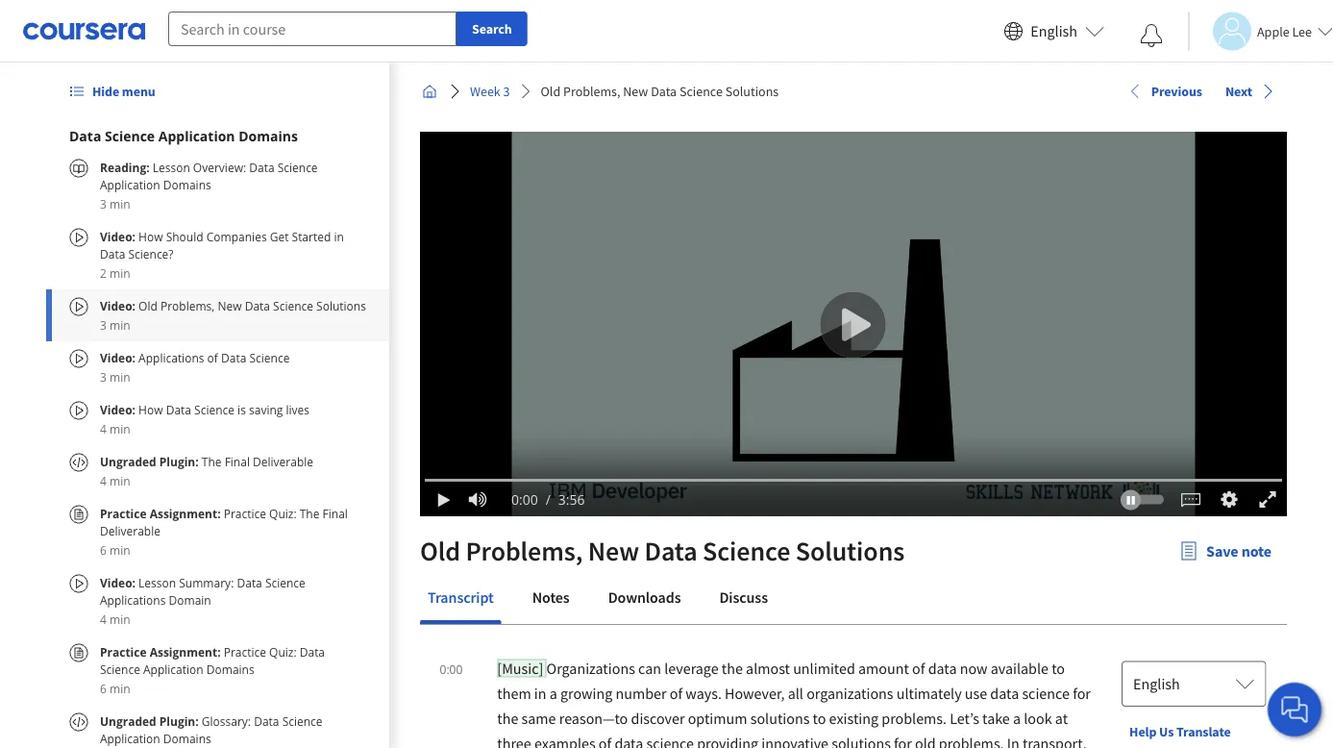 Task type: locate. For each thing, give the bounding box(es) containing it.
0 vertical spatial old
[[541, 83, 561, 100]]

2 4 from the top
[[100, 473, 107, 488]]

is
[[238, 401, 246, 417]]

0 vertical spatial problems,
[[563, 83, 621, 100]]

the
[[202, 453, 222, 469], [300, 505, 320, 521]]

the for quiz:
[[300, 505, 320, 521]]

application up overview:
[[158, 126, 235, 145]]

assignment:
[[150, 505, 221, 521], [150, 644, 221, 660]]

plugin: inside ungraded plugin: the final deliverable 4 min
[[159, 453, 199, 469]]

min inside ungraded plugin: the final deliverable 4 min
[[110, 473, 130, 488]]

0 vertical spatial ungraded
[[100, 453, 156, 469]]

4 inside ungraded plugin: the final deliverable 4 min
[[100, 473, 107, 488]]

1 horizontal spatial in
[[535, 684, 547, 703]]

a inside organizations can leverage the almost unlimited amount of data now available to them in a
[[550, 684, 558, 703]]

science up look
[[1023, 684, 1070, 703]]

organizations can leverage the almost unlimited amount of data now available to them in a
[[497, 659, 1065, 703]]

help us translate button
[[1122, 714, 1239, 748]]

can
[[639, 659, 662, 678]]

organizations
[[807, 684, 894, 703]]

0 horizontal spatial for
[[894, 734, 912, 748]]

unlimited
[[793, 659, 856, 678]]

practice
[[100, 505, 147, 521], [224, 505, 266, 521], [100, 644, 147, 660], [224, 644, 266, 660]]

show notifications image
[[1140, 24, 1164, 47]]

apple lee
[[1258, 23, 1313, 40]]

1 vertical spatial ungraded
[[100, 713, 156, 729]]

for inside however, all organizations ultimately use data science for the same reason—to discover
[[1073, 684, 1091, 703]]

1 vertical spatial solutions
[[316, 298, 366, 313]]

0 vertical spatial the
[[722, 659, 743, 678]]

science inside video: old problems, new data science solutions 3 min
[[273, 298, 313, 313]]

1 vertical spatial deliverable
[[100, 523, 161, 539]]

1 vertical spatial english
[[1134, 674, 1181, 693]]

in inside organizations can leverage the almost unlimited amount of data now available to them in a
[[535, 684, 547, 703]]

of down reason—to
[[599, 734, 612, 748]]

in up same
[[535, 684, 547, 703]]

in right the started
[[334, 228, 344, 244]]

examples
[[535, 734, 596, 748]]

1 vertical spatial applications
[[100, 592, 166, 608]]

lesson inside 'lesson overview: data science application domains'
[[153, 159, 190, 175]]

play image
[[434, 492, 454, 507]]

1 vertical spatial 6 min
[[100, 680, 130, 696]]

the inside practice quiz: the final deliverable
[[300, 505, 320, 521]]

problems.
[[882, 709, 947, 728]]

data up the ultimately at the bottom right of page
[[929, 659, 957, 678]]

2 plugin: from the top
[[159, 713, 199, 729]]

6 min for practice quiz: the final deliverable
[[100, 542, 130, 558]]

2 horizontal spatial solutions
[[796, 534, 905, 568]]

save
[[1207, 541, 1239, 561]]

0 horizontal spatial english
[[1031, 22, 1078, 41]]

application down reading:
[[100, 176, 160, 192]]

0 horizontal spatial solutions
[[316, 298, 366, 313]]

domains down overview:
[[163, 176, 211, 192]]

the for plugin:
[[202, 453, 222, 469]]

old problems, new data science solutions
[[541, 83, 779, 100], [420, 534, 905, 568]]

1 horizontal spatial deliverable
[[253, 453, 314, 469]]

0 vertical spatial in
[[334, 228, 344, 244]]

1 vertical spatial the
[[300, 505, 320, 521]]

final
[[225, 453, 250, 469], [323, 505, 348, 521]]

video:
[[100, 228, 139, 244], [100, 298, 136, 313], [100, 350, 136, 365], [100, 401, 136, 417], [100, 575, 139, 590]]

1 vertical spatial final
[[323, 505, 348, 521]]

apple
[[1258, 23, 1290, 40]]

how down the video: applications of data science 3 min
[[139, 401, 163, 417]]

1 vertical spatial for
[[894, 734, 912, 748]]

domains up overview:
[[239, 126, 298, 145]]

1 horizontal spatial data
[[929, 659, 957, 678]]

to inside organizations can leverage the almost unlimited amount of data now available to them in a
[[1052, 659, 1065, 678]]

deliverable up '4 min'
[[100, 523, 161, 539]]

1 vertical spatial 6
[[100, 680, 107, 696]]

lives
[[286, 401, 310, 417]]

problems, inside video: old problems, new data science solutions 3 min
[[161, 298, 215, 313]]

0 vertical spatial assignment:
[[150, 505, 221, 521]]

the up three in the left bottom of the page
[[497, 709, 519, 728]]

1 vertical spatial lesson
[[139, 575, 176, 590]]

6 min up '4 min'
[[100, 542, 130, 558]]

0 vertical spatial english
[[1031, 22, 1078, 41]]

final inside ungraded plugin: the final deliverable 4 min
[[225, 453, 250, 469]]

1 horizontal spatial science
[[1023, 684, 1070, 703]]

full screen image
[[1256, 490, 1281, 509]]

6 min up ungraded plugin: at the bottom left
[[100, 680, 130, 696]]

1 vertical spatial a
[[1014, 709, 1021, 728]]

2 min from the top
[[110, 265, 130, 281]]

old right week 3 link
[[541, 83, 561, 100]]

1 ungraded from the top
[[100, 453, 156, 469]]

data inside let's take a look at three examples of data science providing innovative solutions for
[[615, 734, 644, 748]]

2 assignment: from the top
[[150, 644, 221, 660]]

1 horizontal spatial solutions
[[726, 83, 779, 100]]

1 horizontal spatial solutions
[[832, 734, 891, 748]]

0 horizontal spatial deliverable
[[100, 523, 161, 539]]

0 vertical spatial science
[[1023, 684, 1070, 703]]

science
[[680, 83, 723, 100], [105, 126, 155, 145], [278, 159, 318, 175], [273, 298, 313, 313], [250, 350, 290, 365], [194, 401, 235, 417], [703, 534, 791, 568], [265, 575, 306, 590], [100, 661, 140, 677], [282, 713, 323, 729]]

ways.
[[686, 684, 722, 703]]

0 horizontal spatial science
[[647, 734, 694, 748]]

1 horizontal spatial english
[[1134, 674, 1181, 693]]

6 up '4 min'
[[100, 542, 107, 558]]

english inside button
[[1031, 22, 1078, 41]]

growing
[[561, 684, 613, 703]]

hide menu button
[[62, 74, 163, 109]]

0 vertical spatial quiz:
[[269, 505, 297, 521]]

0 vertical spatial lesson
[[153, 159, 190, 175]]

2 video: from the top
[[100, 298, 136, 313]]

1 vertical spatial to
[[813, 709, 826, 728]]

assignment: down domain
[[150, 644, 221, 660]]

0 vertical spatial 0:00
[[512, 490, 538, 509]]

2 how from the top
[[139, 401, 163, 417]]

0 horizontal spatial the
[[202, 453, 222, 469]]

2 horizontal spatial data
[[991, 684, 1020, 703]]

data inside 'lesson overview: data science application domains'
[[249, 159, 275, 175]]

1 horizontal spatial for
[[1073, 684, 1091, 703]]

deliverable for ungraded plugin: the final deliverable 4 min
[[253, 453, 314, 469]]

plugin:
[[159, 453, 199, 469], [159, 713, 199, 729]]

2 6 from the top
[[100, 680, 107, 696]]

application up ungraded plugin: at the bottom left
[[143, 661, 204, 677]]

english
[[1031, 22, 1078, 41], [1134, 674, 1181, 693]]

glossary:
[[202, 713, 251, 729]]

3
[[503, 83, 510, 100], [100, 196, 107, 212], [100, 317, 107, 333], [100, 369, 107, 385]]

8 min from the top
[[110, 611, 130, 627]]

1 vertical spatial assignment:
[[150, 644, 221, 660]]

look
[[1024, 709, 1053, 728]]

coursera image
[[23, 16, 145, 46]]

week 3
[[470, 83, 510, 100]]

2 vertical spatial data
[[615, 734, 644, 748]]

3 min from the top
[[110, 317, 130, 333]]

to right "available"
[[1052, 659, 1065, 678]]

the
[[722, 659, 743, 678], [497, 709, 519, 728]]

video: inside video: how data science is saving lives 4 min
[[100, 401, 136, 417]]

optimum solutions to existing problems.
[[688, 709, 950, 728]]

0 vertical spatial plugin:
[[159, 453, 199, 469]]

quiz: inside practice quiz: the final deliverable
[[269, 505, 297, 521]]

1 vertical spatial how
[[139, 401, 163, 417]]

1 6 from the top
[[100, 542, 107, 558]]

0 horizontal spatial data
[[615, 734, 644, 748]]

new inside video: old problems, new data science solutions 3 min
[[218, 298, 242, 313]]

1 quiz: from the top
[[269, 505, 297, 521]]

1 vertical spatial data
[[991, 684, 1020, 703]]

0 vertical spatial 4
[[100, 421, 107, 437]]

plugin: left glossary:
[[159, 713, 199, 729]]

to up innovative
[[813, 709, 826, 728]]

ungraded inside ungraded plugin: the final deliverable 4 min
[[100, 453, 156, 469]]

0:00
[[512, 490, 538, 509], [440, 661, 463, 677]]

0 horizontal spatial old
[[139, 298, 158, 313]]

next
[[1226, 82, 1253, 100]]

6 up ungraded plugin: at the bottom left
[[100, 680, 107, 696]]

a
[[550, 684, 558, 703], [1014, 709, 1021, 728]]

applications
[[139, 350, 204, 365], [100, 592, 166, 608]]

3 inside the video: applications of data science 3 min
[[100, 369, 107, 385]]

0 vertical spatial data
[[929, 659, 957, 678]]

how up science?
[[139, 228, 163, 244]]

lesson up domain
[[139, 575, 176, 590]]

1 horizontal spatial old
[[420, 534, 461, 568]]

[music]
[[497, 659, 547, 678]]

0 vertical spatial how
[[139, 228, 163, 244]]

3 inside video: old problems, new data science solutions 3 min
[[100, 317, 107, 333]]

4 min from the top
[[110, 369, 130, 385]]

0 vertical spatial 6 min
[[100, 542, 130, 558]]

data inside the video: applications of data science 3 min
[[221, 350, 247, 365]]

1 vertical spatial solutions
[[832, 734, 891, 748]]

0:00 left [music]
[[440, 661, 463, 677]]

domains up glossary:
[[207, 661, 255, 677]]

organizations
[[547, 659, 635, 678]]

0 horizontal spatial a
[[550, 684, 558, 703]]

almost
[[746, 659, 790, 678]]

english button
[[997, 0, 1113, 63]]

applications up video: how data science is saving lives 4 min
[[139, 350, 204, 365]]

practice quiz: the final deliverable
[[100, 505, 348, 539]]

6 for practice quiz: the final deliverable
[[100, 542, 107, 558]]

2 vertical spatial 4
[[100, 611, 107, 627]]

2 practice assignment: from the top
[[100, 644, 224, 660]]

data inside organizations can leverage the almost unlimited amount of data now available to them in a
[[929, 659, 957, 678]]

5 video: from the top
[[100, 575, 139, 590]]

solutions up innovative
[[751, 709, 810, 728]]

plugin: for ungraded plugin:
[[159, 713, 199, 729]]

1 vertical spatial the
[[497, 709, 519, 728]]

0 vertical spatial the
[[202, 453, 222, 469]]

1 vertical spatial 4
[[100, 473, 107, 488]]

old inside video: old problems, new data science solutions 3 min
[[139, 298, 158, 313]]

of down video: old problems, new data science solutions 3 min on the top left of page
[[207, 350, 218, 365]]

0 horizontal spatial in
[[334, 228, 344, 244]]

science inside let's take a look at three examples of data science providing innovative solutions for
[[647, 734, 694, 748]]

practice assignment: for application
[[100, 644, 224, 660]]

1 vertical spatial in
[[535, 684, 547, 703]]

1 vertical spatial problems,
[[161, 298, 215, 313]]

quiz:
[[269, 505, 297, 521], [269, 644, 297, 660]]

2 vertical spatial old
[[420, 534, 461, 568]]

4 video: from the top
[[100, 401, 136, 417]]

of inside organizations can leverage the almost unlimited amount of data now available to them in a
[[913, 659, 925, 678]]

new
[[623, 83, 648, 100], [218, 298, 242, 313], [588, 534, 639, 568]]

week 3 link
[[463, 74, 518, 109]]

problems, inside old problems, new data science solutions link
[[563, 83, 621, 100]]

lesson summary: data science applications domain
[[100, 575, 306, 608]]

plugin: down video: how data science is saving lives 4 min
[[159, 453, 199, 469]]

how should companies get started in data science?
[[100, 228, 344, 262]]

1 vertical spatial quiz:
[[269, 644, 297, 660]]

search
[[472, 20, 512, 38]]

1 how from the top
[[139, 228, 163, 244]]

deliverable for practice quiz: the final deliverable
[[100, 523, 161, 539]]

science inside 'lesson overview: data science application domains'
[[278, 159, 318, 175]]

domains inside glossary: data science application domains
[[163, 730, 211, 746]]

application inside data science application domains dropdown button
[[158, 126, 235, 145]]

1 practice assignment: from the top
[[100, 505, 224, 521]]

deliverable inside ungraded plugin: the final deliverable 4 min
[[253, 453, 314, 469]]

domains
[[239, 126, 298, 145], [163, 176, 211, 192], [207, 661, 255, 677], [163, 730, 211, 746]]

for
[[1073, 684, 1091, 703], [894, 734, 912, 748]]

application
[[158, 126, 235, 145], [100, 176, 160, 192], [143, 661, 204, 677], [100, 730, 160, 746]]

old
[[541, 83, 561, 100], [139, 298, 158, 313], [420, 534, 461, 568]]

1 assignment: from the top
[[150, 505, 221, 521]]

summary:
[[179, 575, 234, 590]]

assignment: down ungraded plugin: the final deliverable 4 min
[[150, 505, 221, 521]]

innovative
[[762, 734, 829, 748]]

2 ungraded from the top
[[100, 713, 156, 729]]

saving
[[249, 401, 283, 417]]

data inside video: how data science is saving lives 4 min
[[166, 401, 191, 417]]

providing
[[697, 734, 759, 748]]

domains down ungraded plugin: at the bottom left
[[163, 730, 211, 746]]

1 vertical spatial plugin:
[[159, 713, 199, 729]]

1 vertical spatial new
[[218, 298, 242, 313]]

1 vertical spatial old problems, new data science solutions
[[420, 534, 905, 568]]

final for quiz:
[[323, 505, 348, 521]]

domains inside dropdown button
[[239, 126, 298, 145]]

6
[[100, 542, 107, 558], [100, 680, 107, 696]]

0 vertical spatial final
[[225, 453, 250, 469]]

apple lee button
[[1189, 12, 1334, 50]]

2 vertical spatial solutions
[[796, 534, 905, 568]]

1 horizontal spatial the
[[722, 659, 743, 678]]

video: inside the video: applications of data science 3 min
[[100, 350, 136, 365]]

data science application domains button
[[69, 126, 366, 145]]

0 horizontal spatial final
[[225, 453, 250, 469]]

2 quiz: from the top
[[269, 644, 297, 660]]

0 horizontal spatial the
[[497, 709, 519, 728]]

of inside the video: applications of data science 3 min
[[207, 350, 218, 365]]

a right 'take'
[[1014, 709, 1021, 728]]

0 vertical spatial deliverable
[[253, 453, 314, 469]]

the up however,
[[722, 659, 743, 678]]

glossary: data science application domains
[[100, 713, 323, 746]]

lesson inside lesson summary: data science applications domain
[[139, 575, 176, 590]]

1 vertical spatial practice assignment:
[[100, 644, 224, 660]]

the inside ungraded plugin: the final deliverable 4 min
[[202, 453, 222, 469]]

video: inside video: old problems, new data science solutions 3 min
[[100, 298, 136, 313]]

quiz: for data
[[269, 644, 297, 660]]

0 vertical spatial applications
[[139, 350, 204, 365]]

data up 'take'
[[991, 684, 1020, 703]]

1 4 from the top
[[100, 421, 107, 437]]

0 vertical spatial solutions
[[751, 709, 810, 728]]

data inside lesson summary: data science applications domain
[[237, 575, 262, 590]]

0 vertical spatial to
[[1052, 659, 1065, 678]]

data inside practice quiz: data science application domains
[[300, 644, 325, 660]]

ungraded
[[100, 453, 156, 469], [100, 713, 156, 729]]

0 vertical spatial a
[[550, 684, 558, 703]]

lesson
[[153, 159, 190, 175], [139, 575, 176, 590]]

practice assignment:
[[100, 505, 224, 521], [100, 644, 224, 660]]

downloads
[[608, 588, 681, 607]]

us
[[1160, 723, 1174, 740]]

3 min
[[100, 196, 130, 212]]

5 min from the top
[[110, 421, 130, 437]]

3:56
[[559, 490, 585, 509]]

6 min from the top
[[110, 473, 130, 488]]

1 vertical spatial science
[[647, 734, 694, 748]]

applications up '4 min'
[[100, 592, 166, 608]]

final inside practice quiz: the final deliverable
[[323, 505, 348, 521]]

3 video: from the top
[[100, 350, 136, 365]]

2 horizontal spatial old
[[541, 83, 561, 100]]

in
[[334, 228, 344, 244], [535, 684, 547, 703]]

application inside practice quiz: data science application domains
[[143, 661, 204, 677]]

growing number of ways.
[[561, 684, 725, 703]]

0 vertical spatial practice assignment:
[[100, 505, 224, 521]]

science
[[1023, 684, 1070, 703], [647, 734, 694, 748]]

1 6 min from the top
[[100, 542, 130, 558]]

0:00 for 0:00 / 3:56
[[512, 490, 538, 509]]

how inside how should companies get started in data science?
[[139, 228, 163, 244]]

deliverable inside practice quiz: the final deliverable
[[100, 523, 161, 539]]

chat with us image
[[1280, 694, 1311, 725]]

video: how data science is saving lives 4 min
[[100, 401, 310, 437]]

deliverable down the lives
[[253, 453, 314, 469]]

optimum
[[688, 709, 748, 728]]

practice assignment: down ungraded plugin: the final deliverable 4 min
[[100, 505, 224, 521]]

2 min
[[100, 265, 130, 281]]

0:00 left /
[[512, 490, 538, 509]]

data science application domains
[[69, 126, 298, 145]]

previous
[[1152, 82, 1203, 100]]

0 vertical spatial old problems, new data science solutions
[[541, 83, 779, 100]]

1 vertical spatial old
[[139, 298, 158, 313]]

solutions down existing
[[832, 734, 891, 748]]

home image
[[422, 84, 438, 99]]

1 horizontal spatial the
[[300, 505, 320, 521]]

1 horizontal spatial final
[[323, 505, 348, 521]]

the inside organizations can leverage the almost unlimited amount of data now available to them in a
[[722, 659, 743, 678]]

quiz: inside practice quiz: data science application domains
[[269, 644, 297, 660]]

practice assignment: down '4 min'
[[100, 644, 224, 660]]

lesson down data science application domains
[[153, 159, 190, 175]]

application down ungraded plugin: at the bottom left
[[100, 730, 160, 746]]

of left ways.
[[670, 684, 683, 703]]

0 vertical spatial 6
[[100, 542, 107, 558]]

old up transcript button
[[420, 534, 461, 568]]

0 horizontal spatial 0:00
[[440, 661, 463, 677]]

0:00 inside button
[[440, 661, 463, 677]]

6 for practice quiz: data science application domains
[[100, 680, 107, 696]]

a up same
[[550, 684, 558, 703]]

video: for how data science is saving lives
[[100, 401, 136, 417]]

domains inside practice quiz: data science application domains
[[207, 661, 255, 677]]

assignment: for deliverable
[[150, 505, 221, 521]]

0 vertical spatial for
[[1073, 684, 1091, 703]]

of up the ultimately at the bottom right of page
[[913, 659, 925, 678]]

science inside the video: applications of data science 3 min
[[250, 350, 290, 365]]

data down discover
[[615, 734, 644, 748]]

1 horizontal spatial a
[[1014, 709, 1021, 728]]

1 horizontal spatial to
[[1052, 659, 1065, 678]]

2 6 min from the top
[[100, 680, 130, 696]]

science down discover
[[647, 734, 694, 748]]

1 horizontal spatial 0:00
[[512, 490, 538, 509]]

1 plugin: from the top
[[159, 453, 199, 469]]

1 vertical spatial 0:00
[[440, 661, 463, 677]]

of
[[207, 350, 218, 365], [913, 659, 925, 678], [670, 684, 683, 703], [599, 734, 612, 748]]

old down science?
[[139, 298, 158, 313]]

problems,
[[563, 83, 621, 100], [161, 298, 215, 313], [466, 534, 583, 568]]



Task type: vqa. For each thing, say whether or not it's contained in the screenshot.
'Practice Assignment:' to the bottom
yes



Task type: describe. For each thing, give the bounding box(es) containing it.
ungraded for ungraded plugin: the final deliverable 4 min
[[100, 453, 156, 469]]

amount
[[859, 659, 910, 678]]

english inside popup button
[[1134, 674, 1181, 693]]

science?
[[128, 246, 174, 262]]

quiz: for the
[[269, 505, 297, 521]]

should
[[166, 228, 204, 244]]

2 vertical spatial problems,
[[466, 534, 583, 568]]

/
[[546, 490, 551, 509]]

hide menu
[[92, 83, 155, 100]]

week
[[470, 83, 501, 100]]

4 inside video: how data science is saving lives 4 min
[[100, 421, 107, 437]]

domain
[[169, 592, 211, 608]]

data for let's take a look at three examples of data science providing innovative solutions for
[[615, 734, 644, 748]]

min inside the video: applications of data science 3 min
[[110, 369, 130, 385]]

science inside video: how data science is saving lives 4 min
[[194, 401, 235, 417]]

3 minutes 56 seconds element
[[559, 490, 585, 509]]

how inside video: how data science is saving lives 4 min
[[139, 401, 163, 417]]

translate
[[1177, 723, 1231, 740]]

0:00 button
[[434, 656, 469, 681]]

existing
[[830, 709, 879, 728]]

now
[[960, 659, 988, 678]]

science inside lesson summary: data science applications domain
[[265, 575, 306, 590]]

0 vertical spatial solutions
[[726, 83, 779, 100]]

1 video: from the top
[[100, 228, 139, 244]]

video: for old problems, new data science solutions
[[100, 298, 136, 313]]

solutions inside video: old problems, new data science solutions 3 min
[[316, 298, 366, 313]]

the inside however, all organizations ultimately use data science for the same reason—to discover
[[497, 709, 519, 728]]

practice inside practice quiz: the final deliverable
[[224, 505, 266, 521]]

mute image
[[466, 490, 490, 509]]

previous button
[[1125, 81, 1207, 101]]

save note
[[1207, 541, 1272, 561]]

0 horizontal spatial solutions
[[751, 709, 810, 728]]

transcript
[[428, 588, 494, 607]]

0:00 / 3:56
[[512, 490, 585, 509]]

number
[[616, 684, 667, 703]]

however, all organizations ultimately use data science for the same reason—to discover
[[497, 684, 1091, 728]]

notes button
[[525, 574, 578, 620]]

2
[[100, 265, 107, 281]]

data inside dropdown button
[[69, 126, 101, 145]]

2 vertical spatial new
[[588, 534, 639, 568]]

search button
[[457, 12, 528, 46]]

however, all organizations ultimately use data science for the same reason—to discover button
[[497, 684, 1091, 728]]

let's
[[950, 709, 980, 728]]

lesson for application
[[153, 159, 190, 175]]

get
[[270, 228, 289, 244]]

0 vertical spatial new
[[623, 83, 648, 100]]

growing number of ways. button
[[561, 684, 725, 703]]

9 min from the top
[[110, 680, 130, 696]]

help
[[1130, 723, 1157, 740]]

transcript button
[[420, 574, 502, 620]]

however,
[[725, 684, 785, 703]]

overview:
[[193, 159, 246, 175]]

data inside how should companies get started in data science?
[[100, 246, 125, 262]]

note
[[1242, 541, 1272, 561]]

discuss
[[720, 588, 768, 607]]

let's take a look at three examples of data science providing innovative solutions for button
[[497, 709, 1068, 748]]

take
[[983, 709, 1010, 728]]

1 min from the top
[[110, 196, 130, 212]]

at
[[1056, 709, 1068, 728]]

min inside video: how data science is saving lives 4 min
[[110, 421, 130, 437]]

related lecture content tabs tab list
[[420, 574, 1288, 624]]

ungraded for ungraded plugin:
[[100, 713, 156, 729]]

science inside however, all organizations ultimately use data science for the same reason—to discover
[[1023, 684, 1070, 703]]

[music] button
[[497, 659, 547, 678]]

organizations can leverage the almost unlimited amount of data now available to them in a button
[[497, 659, 1065, 703]]

old problems, new data science solutions link
[[533, 74, 787, 109]]

same
[[522, 709, 556, 728]]

data inside video: old problems, new data science solutions 3 min
[[245, 298, 270, 313]]

all
[[788, 684, 804, 703]]

7 min from the top
[[110, 542, 130, 558]]

lee
[[1293, 23, 1313, 40]]

practice quiz: data science application domains
[[100, 644, 325, 677]]

discuss button
[[712, 574, 776, 620]]

science inside practice quiz: data science application domains
[[100, 661, 140, 677]]

science inside dropdown button
[[105, 126, 155, 145]]

application inside glossary: data science application domains
[[100, 730, 160, 746]]

plugin: for ungraded plugin: the final deliverable 4 min
[[159, 453, 199, 469]]

next button
[[1222, 81, 1280, 101]]

started
[[292, 228, 331, 244]]

notes
[[532, 588, 570, 607]]

solutions inside let's take a look at three examples of data science providing innovative solutions for
[[832, 734, 891, 748]]

help us translate
[[1130, 723, 1231, 740]]

ultimately
[[897, 684, 962, 703]]

companies
[[206, 228, 267, 244]]

hide
[[92, 83, 119, 100]]

ungraded plugin: the final deliverable 4 min
[[100, 453, 314, 488]]

final for plugin:
[[225, 453, 250, 469]]

reason—to
[[559, 709, 628, 728]]

save note button
[[1165, 528, 1288, 574]]

them
[[497, 684, 531, 703]]

assignment: for application
[[150, 644, 221, 660]]

3 4 from the top
[[100, 611, 107, 627]]

in inside how should companies get started in data science?
[[334, 228, 344, 244]]

min inside video: old problems, new data science solutions 3 min
[[110, 317, 130, 333]]

video: old problems, new data science solutions 3 min
[[100, 298, 366, 333]]

of inside let's take a look at three examples of data science providing innovative solutions for
[[599, 734, 612, 748]]

video: applications of data science 3 min
[[100, 350, 290, 385]]

practice inside practice quiz: data science application domains
[[224, 644, 266, 660]]

Search in course text field
[[168, 12, 457, 46]]

applications inside lesson summary: data science applications domain
[[100, 592, 166, 608]]

applications inside the video: applications of data science 3 min
[[139, 350, 204, 365]]

0 minutes 0 seconds element
[[512, 490, 538, 509]]

data inside glossary: data science application domains
[[254, 713, 279, 729]]

reading:
[[100, 159, 153, 175]]

4 min
[[100, 611, 130, 627]]

data for organizations can leverage the almost unlimited amount of data now available to them in a
[[929, 659, 957, 678]]

three
[[497, 734, 532, 748]]

data inside however, all organizations ultimately use data science for the same reason—to discover
[[991, 684, 1020, 703]]

discover
[[631, 709, 685, 728]]

0 horizontal spatial to
[[813, 709, 826, 728]]

lesson for applications
[[139, 575, 176, 590]]

downloads button
[[601, 574, 689, 620]]

lesson overview: data science application domains
[[100, 159, 318, 192]]

for inside let's take a look at three examples of data science providing innovative solutions for
[[894, 734, 912, 748]]

a inside let's take a look at three examples of data science providing innovative solutions for
[[1014, 709, 1021, 728]]

practice assignment: for deliverable
[[100, 505, 224, 521]]

0:00 for 0:00
[[440, 661, 463, 677]]

application inside 'lesson overview: data science application domains'
[[100, 176, 160, 192]]

video: for applications of data science
[[100, 350, 136, 365]]

science inside glossary: data science application domains
[[282, 713, 323, 729]]

leverage
[[665, 659, 719, 678]]

available
[[991, 659, 1049, 678]]

optimum solutions to existing problems. button
[[688, 709, 950, 728]]

domains inside 'lesson overview: data science application domains'
[[163, 176, 211, 192]]

english button
[[1122, 661, 1267, 707]]

6 min for practice quiz: data science application domains
[[100, 680, 130, 696]]



